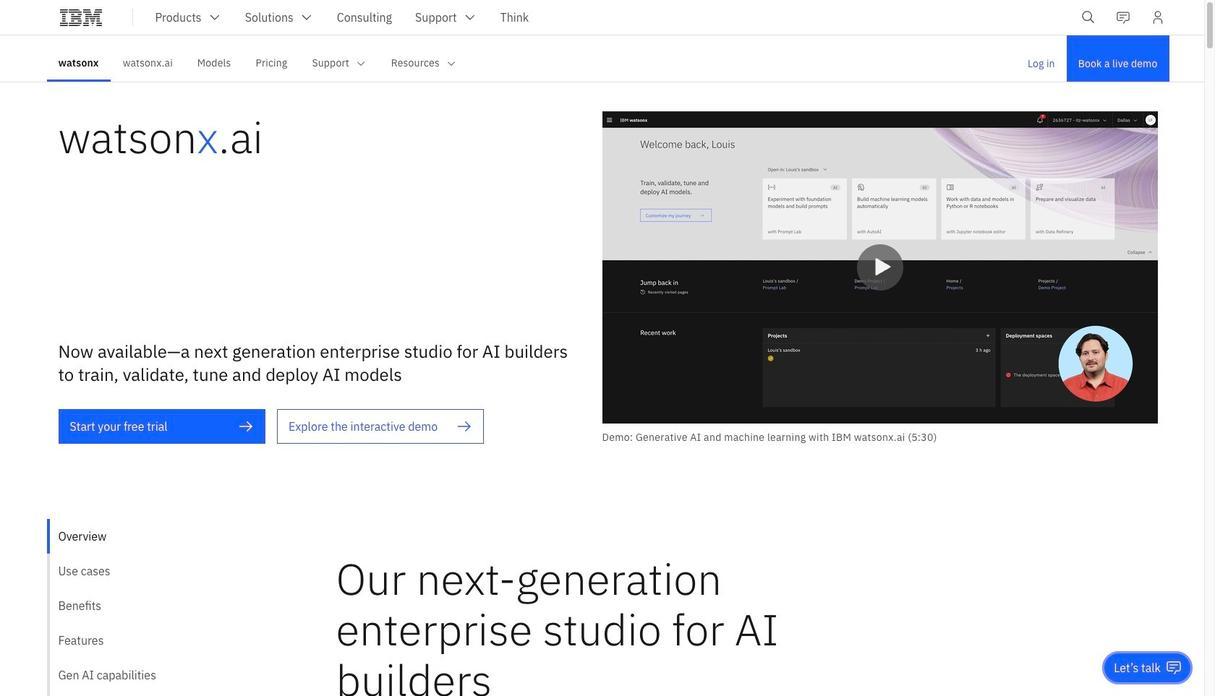 Task type: vqa. For each thing, say whether or not it's contained in the screenshot.
Search text box on the top
no



Task type: describe. For each thing, give the bounding box(es) containing it.
let's talk element
[[1114, 660, 1161, 676]]



